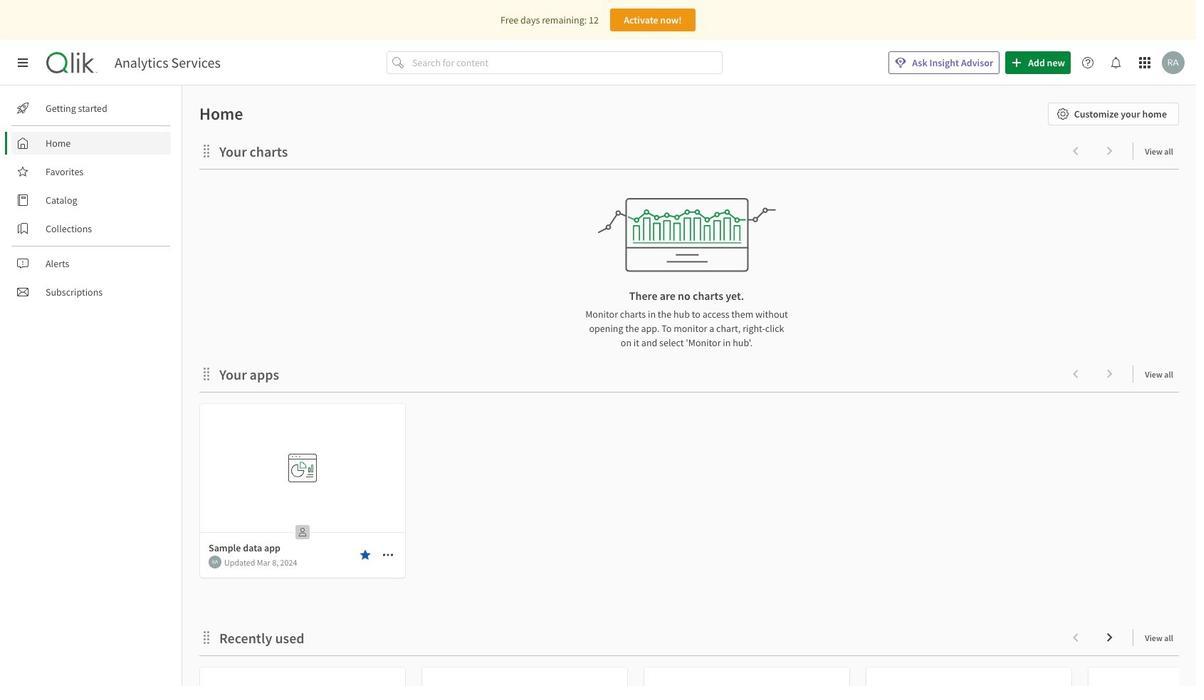 Task type: describe. For each thing, give the bounding box(es) containing it.
1 vertical spatial move collection image
[[199, 367, 214, 381]]

remove from favorites image
[[360, 549, 371, 561]]

navigation pane element
[[0, 91, 182, 309]]

ruby anderson image
[[1163, 51, 1186, 74]]

ruby anderson image
[[209, 556, 222, 569]]

more actions image
[[383, 549, 394, 561]]



Task type: vqa. For each thing, say whether or not it's contained in the screenshot.
an
no



Task type: locate. For each thing, give the bounding box(es) containing it.
2 vertical spatial move collection image
[[199, 630, 214, 644]]

close sidebar menu image
[[17, 57, 28, 68]]

analytics services element
[[115, 54, 221, 71]]

ruby anderson element
[[209, 556, 222, 569]]

main content
[[177, 85, 1197, 686]]

0 vertical spatial move collection image
[[199, 144, 214, 158]]

Search for content text field
[[410, 51, 723, 74]]

move collection image
[[199, 144, 214, 158], [199, 367, 214, 381], [199, 630, 214, 644]]



